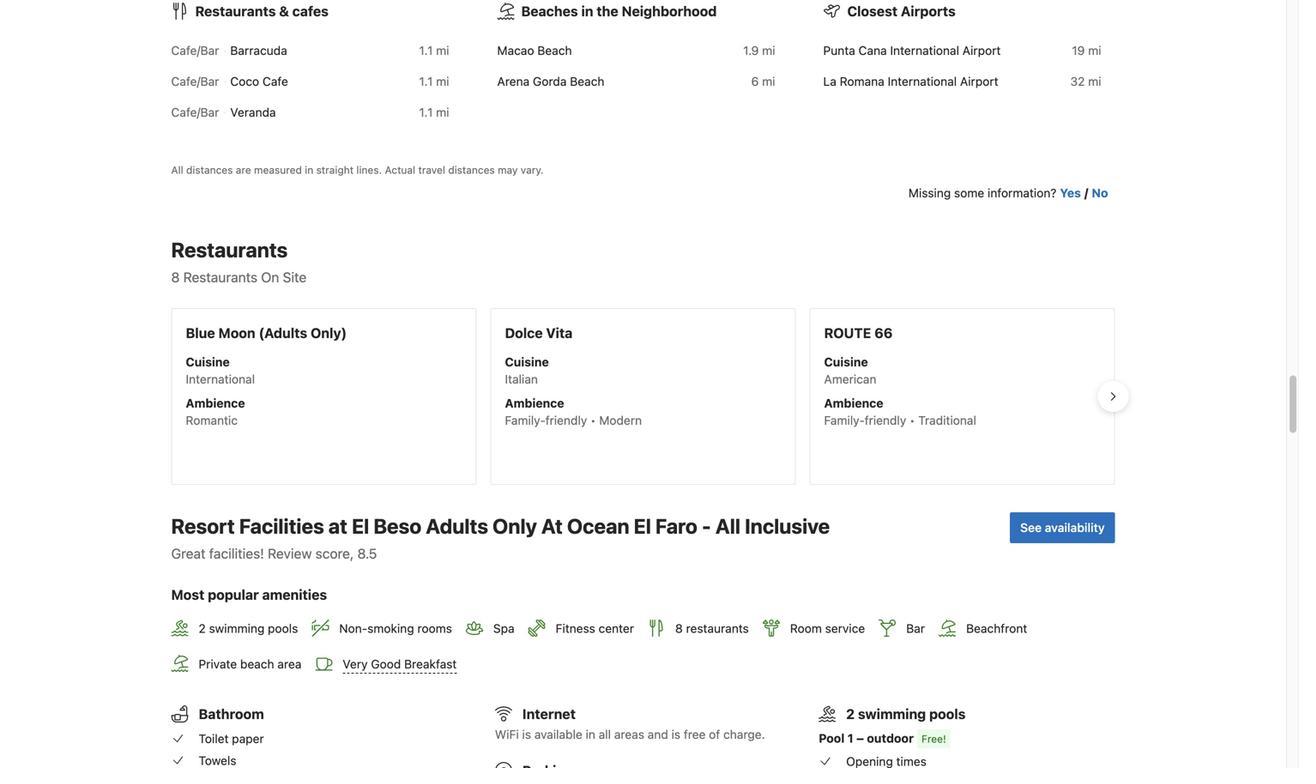 Task type: vqa. For each thing, say whether or not it's contained in the screenshot.
the leftmost by
no



Task type: locate. For each thing, give the bounding box(es) containing it.
cuisine inside the cuisine international
[[186, 355, 230, 369]]

cafe/bar left veranda
[[171, 105, 219, 119]]

1 vertical spatial airport
[[960, 74, 999, 89]]

blue
[[186, 325, 215, 341]]

family-
[[505, 413, 546, 428], [824, 413, 865, 428]]

beach up arena gorda beach
[[538, 44, 572, 58]]

ambience down italian
[[505, 396, 564, 410]]

1 horizontal spatial ambience
[[505, 396, 564, 410]]

international up ambience romantic
[[186, 372, 255, 386]]

0 vertical spatial beach
[[538, 44, 572, 58]]

1.1 mi left arena
[[419, 74, 449, 89]]

2 down most
[[199, 621, 206, 636]]

2 family- from the left
[[824, 413, 865, 428]]

1 horizontal spatial 2
[[846, 706, 855, 722]]

beaches
[[521, 3, 578, 19]]

0 vertical spatial 1.1 mi
[[419, 44, 449, 58]]

in
[[581, 3, 594, 19], [305, 164, 313, 176], [586, 727, 596, 741]]

swimming down popular
[[209, 621, 265, 636]]

0 horizontal spatial 2 swimming pools
[[199, 621, 298, 636]]

1 family- from the left
[[505, 413, 546, 428]]

international
[[890, 44, 960, 58], [888, 74, 957, 89], [186, 372, 255, 386]]

cuisine for dolce
[[505, 355, 549, 369]]

2 friendly from the left
[[865, 413, 907, 428]]

all right -
[[716, 514, 741, 538]]

1.1 for barracuda
[[419, 44, 433, 58]]

0 vertical spatial 2
[[199, 621, 206, 636]]

is right and
[[672, 727, 681, 741]]

• left traditional
[[910, 413, 915, 428]]

0 horizontal spatial 2
[[199, 621, 206, 636]]

2 1.1 mi from the top
[[419, 74, 449, 89]]

international up la romana international airport
[[890, 44, 960, 58]]

0 vertical spatial all
[[171, 164, 183, 176]]

free
[[684, 727, 706, 741]]

1.1 mi for barracuda
[[419, 44, 449, 58]]

at
[[329, 514, 348, 538]]

mi right 6
[[762, 74, 775, 89]]

international down punta cana international airport at the top
[[888, 74, 957, 89]]

family- inside ambience family-friendly • modern
[[505, 413, 546, 428]]

0 horizontal spatial el
[[352, 514, 369, 538]]

breakfast
[[404, 657, 457, 671]]

family- down the american
[[824, 413, 865, 428]]

2 swimming pools down most popular amenities
[[199, 621, 298, 636]]

cafe/bar for barracuda
[[171, 44, 219, 58]]

1 vertical spatial 2 swimming pools
[[846, 706, 966, 722]]

1 horizontal spatial cuisine
[[505, 355, 549, 369]]

cuisine for route
[[824, 355, 868, 369]]

cuisine down blue
[[186, 355, 230, 369]]

cana
[[859, 44, 887, 58]]

friendly left modern
[[546, 413, 587, 428]]

mi left macao
[[436, 44, 449, 58]]

32 mi
[[1071, 74, 1102, 89]]

cuisine up italian
[[505, 355, 549, 369]]

32
[[1071, 74, 1085, 89]]

0 horizontal spatial swimming
[[209, 621, 265, 636]]

1 horizontal spatial all
[[716, 514, 741, 538]]

0 vertical spatial restaurants
[[195, 3, 276, 19]]

mi
[[436, 44, 449, 58], [762, 44, 775, 58], [1088, 44, 1102, 58], [436, 74, 449, 89], [762, 74, 775, 89], [1088, 74, 1102, 89], [436, 105, 449, 119]]

1 horizontal spatial is
[[672, 727, 681, 741]]

family- down italian
[[505, 413, 546, 428]]

2
[[199, 621, 206, 636], [846, 706, 855, 722]]

2 distances from the left
[[448, 164, 495, 176]]

3 ambience from the left
[[824, 396, 884, 410]]

0 vertical spatial 8
[[171, 269, 180, 286]]

coco cafe
[[230, 74, 288, 89]]

0 vertical spatial cafe/bar
[[171, 44, 219, 58]]

friendly down the american
[[865, 413, 907, 428]]

0 vertical spatial 2 swimming pools
[[199, 621, 298, 636]]

swimming up outdoor
[[858, 706, 926, 722]]

vita
[[546, 325, 573, 341]]

1 vertical spatial international
[[888, 74, 957, 89]]

good
[[371, 657, 401, 671]]

airport for la romana international airport
[[960, 74, 999, 89]]

3 1.1 mi from the top
[[419, 105, 449, 119]]

pools
[[268, 621, 298, 636], [930, 706, 966, 722]]

2 el from the left
[[634, 514, 651, 538]]

6 mi
[[752, 74, 775, 89]]

2 cuisine from the left
[[505, 355, 549, 369]]

friendly for dolce vita
[[546, 413, 587, 428]]

romantic
[[186, 413, 238, 428]]

facilities!
[[209, 546, 264, 562]]

1 1.1 mi from the top
[[419, 44, 449, 58]]

bathroom
[[199, 706, 264, 722]]

0 horizontal spatial cuisine
[[186, 355, 230, 369]]

may
[[498, 164, 518, 176]]

2 up 1
[[846, 706, 855, 722]]

0 horizontal spatial distances
[[186, 164, 233, 176]]

el left faro
[[634, 514, 651, 538]]

are
[[236, 164, 251, 176]]

1 vertical spatial 1.1 mi
[[419, 74, 449, 89]]

1 vertical spatial all
[[716, 514, 741, 538]]

0 horizontal spatial friendly
[[546, 413, 587, 428]]

cuisine inside cuisine american
[[824, 355, 868, 369]]

closest airports
[[848, 3, 956, 19]]

all inside resort facilities at el beso adults only at ocean el faro - all inclusive great facilities! review score, 8.5
[[716, 514, 741, 538]]

restaurants up on
[[171, 238, 288, 262]]

missing some information? yes / no
[[909, 186, 1109, 200]]

• inside ambience family-friendly • modern
[[591, 413, 596, 428]]

areas
[[614, 727, 645, 741]]

information?
[[988, 186, 1057, 200]]

0 horizontal spatial 8
[[171, 269, 180, 286]]

fitness center
[[556, 621, 634, 636]]

8
[[171, 269, 180, 286], [676, 621, 683, 636]]

2 vertical spatial in
[[586, 727, 596, 741]]

0 horizontal spatial family-
[[505, 413, 546, 428]]

family- inside 'ambience family-friendly • traditional'
[[824, 413, 865, 428]]

1 1.1 from the top
[[419, 44, 433, 58]]

distances left may
[[448, 164, 495, 176]]

modern
[[599, 413, 642, 428]]

route 66
[[824, 325, 893, 341]]

0 horizontal spatial •
[[591, 413, 596, 428]]

score,
[[316, 546, 354, 562]]

1 • from the left
[[591, 413, 596, 428]]

1 horizontal spatial family-
[[824, 413, 865, 428]]

is
[[522, 727, 531, 741], [672, 727, 681, 741]]

mi right 32
[[1088, 74, 1102, 89]]

0 horizontal spatial all
[[171, 164, 183, 176]]

1 vertical spatial swimming
[[858, 706, 926, 722]]

1.1 for veranda
[[419, 105, 433, 119]]

1 horizontal spatial friendly
[[865, 413, 907, 428]]

cuisine american
[[824, 355, 877, 386]]

1 horizontal spatial •
[[910, 413, 915, 428]]

1 vertical spatial cafe/bar
[[171, 74, 219, 89]]

0 vertical spatial pools
[[268, 621, 298, 636]]

0 vertical spatial 1.1
[[419, 44, 433, 58]]

only
[[493, 514, 537, 538]]

2 swimming pools up outdoor
[[846, 706, 966, 722]]

1 horizontal spatial 8
[[676, 621, 683, 636]]

friendly inside ambience family-friendly • modern
[[546, 413, 587, 428]]

very good breakfast
[[343, 657, 457, 671]]

restaurants for restaurants & cafes
[[195, 3, 276, 19]]

cafe/bar
[[171, 44, 219, 58], [171, 74, 219, 89], [171, 105, 219, 119]]

0 horizontal spatial pools
[[268, 621, 298, 636]]

in left straight
[[305, 164, 313, 176]]

2 • from the left
[[910, 413, 915, 428]]

&
[[279, 3, 289, 19]]

2 vertical spatial 1.1
[[419, 105, 433, 119]]

smoking
[[367, 621, 414, 636]]

mi left arena
[[436, 74, 449, 89]]

coco
[[230, 74, 259, 89]]

1.1 mi up travel
[[419, 105, 449, 119]]

1 horizontal spatial distances
[[448, 164, 495, 176]]

beach
[[240, 657, 274, 671]]

pools down amenities
[[268, 621, 298, 636]]

towels
[[199, 754, 237, 768]]

arena gorda beach
[[497, 74, 605, 89]]

ambience up romantic
[[186, 396, 245, 410]]

room
[[790, 621, 822, 636]]

actual
[[385, 164, 416, 176]]

ambience for blue
[[186, 396, 245, 410]]

rooms
[[418, 621, 452, 636]]

1 cafe/bar from the top
[[171, 44, 219, 58]]

distances left are
[[186, 164, 233, 176]]

ambience inside ambience family-friendly • modern
[[505, 396, 564, 410]]

region
[[158, 301, 1129, 492]]

friendly for route 66
[[865, 413, 907, 428]]

non-smoking rooms
[[339, 621, 452, 636]]

ambience family-friendly • modern
[[505, 396, 642, 428]]

ambience inside 'ambience family-friendly • traditional'
[[824, 396, 884, 410]]

blue moon (adults only)
[[186, 325, 347, 341]]

0 horizontal spatial ambience
[[186, 396, 245, 410]]

ambience down the american
[[824, 396, 884, 410]]

3 1.1 from the top
[[419, 105, 433, 119]]

2 ambience from the left
[[505, 396, 564, 410]]

restaurants 8 restaurants on site
[[171, 238, 307, 286]]

paper
[[232, 732, 264, 746]]

1 vertical spatial pools
[[930, 706, 966, 722]]

pools up free!
[[930, 706, 966, 722]]

1 distances from the left
[[186, 164, 233, 176]]

2 vertical spatial 1.1 mi
[[419, 105, 449, 119]]

cuisine for blue
[[186, 355, 230, 369]]

in left "the" on the left of page
[[581, 3, 594, 19]]

friendly inside 'ambience family-friendly • traditional'
[[865, 413, 907, 428]]

2 cafe/bar from the top
[[171, 74, 219, 89]]

most
[[171, 587, 205, 603]]

ambience
[[186, 396, 245, 410], [505, 396, 564, 410], [824, 396, 884, 410]]

veranda
[[230, 105, 276, 119]]

restaurants up barracuda
[[195, 3, 276, 19]]

1 vertical spatial 1.1
[[419, 74, 433, 89]]

1 horizontal spatial swimming
[[858, 706, 926, 722]]

swimming
[[209, 621, 265, 636], [858, 706, 926, 722]]

cafe/bar for coco cafe
[[171, 74, 219, 89]]

airport down punta cana international airport at the top
[[960, 74, 999, 89]]

3 cuisine from the left
[[824, 355, 868, 369]]

yes
[[1060, 186, 1081, 200]]

closest
[[848, 3, 898, 19]]

cafe/bar left coco
[[171, 74, 219, 89]]

0 horizontal spatial is
[[522, 727, 531, 741]]

cuisine international
[[186, 355, 255, 386]]

• left modern
[[591, 413, 596, 428]]

cuisine up the american
[[824, 355, 868, 369]]

family- for dolce
[[505, 413, 546, 428]]

ambience family-friendly • traditional
[[824, 396, 977, 428]]

toilet paper
[[199, 732, 264, 746]]

in left all
[[586, 727, 596, 741]]

2 1.1 from the top
[[419, 74, 433, 89]]

cuisine
[[186, 355, 230, 369], [505, 355, 549, 369], [824, 355, 868, 369]]

only)
[[311, 325, 347, 341]]

1 ambience from the left
[[186, 396, 245, 410]]

1 friendly from the left
[[546, 413, 587, 428]]

cafe/bar left barracuda
[[171, 44, 219, 58]]

2 horizontal spatial cuisine
[[824, 355, 868, 369]]

restaurants
[[195, 3, 276, 19], [171, 238, 288, 262], [183, 269, 258, 286]]

beachfront
[[966, 621, 1028, 636]]

airport up la romana international airport
[[963, 44, 1001, 58]]

international for cana
[[890, 44, 960, 58]]

beach right gorda
[[570, 74, 605, 89]]

1 el from the left
[[352, 514, 369, 538]]

spa
[[493, 621, 515, 636]]

1 cuisine from the left
[[186, 355, 230, 369]]

el right at
[[352, 514, 369, 538]]

service
[[825, 621, 865, 636]]

0 vertical spatial airport
[[963, 44, 1001, 58]]

1 vertical spatial restaurants
[[171, 238, 288, 262]]

2 vertical spatial restaurants
[[183, 269, 258, 286]]

2 vertical spatial cafe/bar
[[171, 105, 219, 119]]

airport
[[963, 44, 1001, 58], [960, 74, 999, 89]]

1 horizontal spatial pools
[[930, 706, 966, 722]]

1 vertical spatial beach
[[570, 74, 605, 89]]

all left are
[[171, 164, 183, 176]]

route
[[824, 325, 871, 341]]

3 cafe/bar from the top
[[171, 105, 219, 119]]

restaurants left on
[[183, 269, 258, 286]]

private beach area
[[199, 657, 302, 671]]

is right wifi
[[522, 727, 531, 741]]

• for 66
[[910, 413, 915, 428]]

0 vertical spatial international
[[890, 44, 960, 58]]

1 horizontal spatial el
[[634, 514, 651, 538]]

• inside 'ambience family-friendly • traditional'
[[910, 413, 915, 428]]

ambience for route
[[824, 396, 884, 410]]

1.1 mi left macao
[[419, 44, 449, 58]]

2 horizontal spatial ambience
[[824, 396, 884, 410]]

missing
[[909, 186, 951, 200]]



Task type: describe. For each thing, give the bounding box(es) containing it.
adults
[[426, 514, 488, 538]]

straight
[[316, 164, 354, 176]]

the
[[597, 3, 619, 19]]

1 vertical spatial 2
[[846, 706, 855, 722]]

toilet
[[199, 732, 229, 746]]

8.5
[[358, 546, 377, 562]]

resort
[[171, 514, 235, 538]]

fitness
[[556, 621, 596, 636]]

66
[[875, 325, 893, 341]]

cafe
[[263, 74, 288, 89]]

popular
[[208, 587, 259, 603]]

all
[[599, 727, 611, 741]]

family- for route
[[824, 413, 865, 428]]

1.1 for coco cafe
[[419, 74, 433, 89]]

pool
[[819, 731, 845, 745]]

bar
[[907, 621, 925, 636]]

1.9 mi
[[743, 44, 775, 58]]

cuisine italian
[[505, 355, 549, 386]]

review
[[268, 546, 312, 562]]

punta cana international airport
[[824, 44, 1001, 58]]

free!
[[922, 733, 946, 745]]

resort facilities at el beso adults only at ocean el faro - all inclusive great facilities! review score, 8.5
[[171, 514, 830, 562]]

center
[[599, 621, 634, 636]]

2 is from the left
[[672, 727, 681, 741]]

restaurants for restaurants 8 restaurants on site
[[171, 238, 288, 262]]

8 restaurants
[[676, 621, 749, 636]]

neighborhood
[[622, 3, 717, 19]]

room service
[[790, 621, 865, 636]]

ambience romantic
[[186, 396, 245, 428]]

arena
[[497, 74, 530, 89]]

1.1 mi for veranda
[[419, 105, 449, 119]]

lines.
[[357, 164, 382, 176]]

no
[[1092, 186, 1109, 200]]

mi right 19
[[1088, 44, 1102, 58]]

moon
[[218, 325, 255, 341]]

non-
[[339, 621, 368, 636]]

available
[[535, 727, 583, 741]]

vary.
[[521, 164, 544, 176]]

no button
[[1092, 185, 1109, 202]]

romana
[[840, 74, 885, 89]]

-
[[702, 514, 711, 538]]

availability
[[1045, 521, 1105, 535]]

6
[[752, 74, 759, 89]]

measured
[[254, 164, 302, 176]]

and
[[648, 727, 668, 741]]

ambience for dolce
[[505, 396, 564, 410]]

dolce vita
[[505, 325, 573, 341]]

0 vertical spatial swimming
[[209, 621, 265, 636]]

1 vertical spatial 8
[[676, 621, 683, 636]]

international for romana
[[888, 74, 957, 89]]

1 vertical spatial in
[[305, 164, 313, 176]]

see availability
[[1021, 521, 1105, 535]]

1.9
[[743, 44, 759, 58]]

19 mi
[[1072, 44, 1102, 58]]

pool 1 – outdoor free!
[[819, 731, 946, 745]]

1.1 mi for coco cafe
[[419, 74, 449, 89]]

cafe/bar for veranda
[[171, 105, 219, 119]]

1 horizontal spatial 2 swimming pools
[[846, 706, 966, 722]]

all distances are measured in straight lines. actual travel distances may vary.
[[171, 164, 544, 176]]

american
[[824, 372, 877, 386]]

on
[[261, 269, 279, 286]]

0 vertical spatial in
[[581, 3, 594, 19]]

travel
[[418, 164, 445, 176]]

of
[[709, 727, 720, 741]]

1 is from the left
[[522, 727, 531, 741]]

macao beach
[[497, 44, 572, 58]]

region containing blue moon (adults only)
[[158, 301, 1129, 492]]

mi right 1.9
[[762, 44, 775, 58]]

2 vertical spatial international
[[186, 372, 255, 386]]

outdoor
[[867, 731, 914, 745]]

most popular amenities
[[171, 587, 327, 603]]

italian
[[505, 372, 538, 386]]

traditional
[[919, 413, 977, 428]]

19
[[1072, 44, 1085, 58]]

internet
[[523, 706, 576, 722]]

restaurants
[[686, 621, 749, 636]]

yes button
[[1060, 185, 1081, 202]]

• for vita
[[591, 413, 596, 428]]

at
[[541, 514, 563, 538]]

site
[[283, 269, 307, 286]]

faro
[[656, 514, 698, 538]]

ocean
[[567, 514, 630, 538]]

8 inside the restaurants 8 restaurants on site
[[171, 269, 180, 286]]

private
[[199, 657, 237, 671]]

la romana international airport
[[824, 74, 999, 89]]

restaurants & cafes
[[195, 3, 329, 19]]

macao
[[497, 44, 534, 58]]

facilities
[[239, 514, 324, 538]]

amenities
[[262, 587, 327, 603]]

beso
[[374, 514, 422, 538]]

(adults
[[259, 325, 307, 341]]

wifi
[[495, 727, 519, 741]]

mi up travel
[[436, 105, 449, 119]]

punta
[[824, 44, 856, 58]]

dolce
[[505, 325, 543, 341]]

airport for punta cana international airport
[[963, 44, 1001, 58]]



